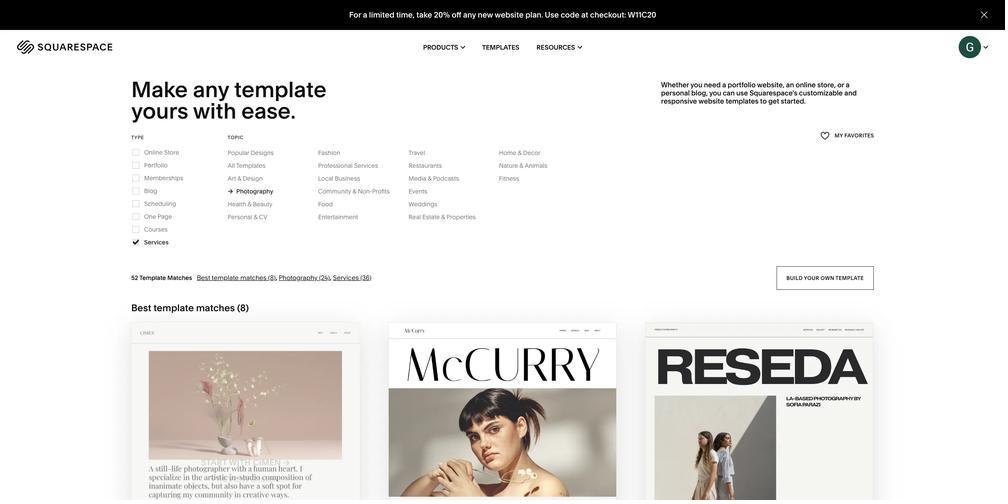 Task type: describe. For each thing, give the bounding box(es) containing it.
nature & animals
[[499, 162, 548, 170]]

preview mccurry
[[461, 475, 544, 485]]

make any template yours with ease.
[[131, 76, 331, 124]]

0 horizontal spatial photography
[[236, 188, 273, 195]]

preview mccurry link
[[461, 468, 544, 492]]

whether
[[661, 81, 689, 89]]

start with mccurry button
[[451, 451, 554, 475]]

health & beauty
[[228, 201, 272, 208]]

matches
[[167, 274, 192, 282]]

& for non-
[[353, 188, 356, 195]]

portfolio
[[144, 162, 168, 169]]

media & podcasts link
[[409, 175, 468, 183]]

popular
[[228, 149, 249, 157]]

personal
[[228, 213, 252, 221]]

(
[[237, 303, 240, 314]]

2 vertical spatial services
[[333, 274, 359, 282]]

with for start with reseda
[[740, 458, 762, 468]]

home & decor link
[[499, 149, 549, 157]]

products button
[[423, 30, 465, 64]]

limited
[[369, 10, 394, 20]]

best for best template matches (8) , photography (24) , services (36)
[[197, 274, 210, 282]]

start for preview reseda
[[713, 458, 738, 468]]

matches for (
[[196, 303, 235, 314]]

favorites
[[844, 133, 874, 139]]

best template matches (8) , photography (24) , services (36)
[[197, 274, 372, 282]]

make
[[131, 76, 188, 103]]

online store
[[144, 149, 179, 156]]

media
[[409, 175, 426, 183]]

travel
[[409, 149, 425, 157]]

products
[[423, 43, 458, 51]]

profits
[[372, 188, 390, 195]]

topic
[[228, 135, 244, 141]]

with inside make any template yours with ease.
[[193, 98, 236, 124]]

whether you need a portfolio website, an online store, or a personal blog, you can use squarespace's customizable and responsive website templates to get started.
[[661, 81, 857, 106]]

properties
[[447, 213, 476, 221]]

all templates
[[228, 162, 265, 170]]

started.
[[781, 97, 806, 106]]

fashion
[[318, 149, 340, 157]]

0 vertical spatial templates
[[482, 43, 519, 51]]

any inside make any template yours with ease.
[[193, 76, 229, 103]]

52
[[131, 274, 138, 282]]

templates link
[[482, 30, 519, 64]]

build your own template button
[[777, 267, 874, 290]]

designs
[[251, 149, 274, 157]]

1 vertical spatial mccurry
[[501, 475, 544, 485]]

start for preview mccurry
[[451, 458, 477, 468]]

home & decor
[[499, 149, 541, 157]]

start with reseda
[[713, 458, 798, 468]]

& for design
[[237, 175, 241, 183]]

to
[[760, 97, 767, 106]]

entertainment link
[[318, 213, 367, 221]]

store
[[164, 149, 179, 156]]

nature & animals link
[[499, 162, 556, 170]]

memberships
[[144, 174, 183, 182]]

personal & cv
[[228, 213, 267, 221]]

checkout:
[[590, 10, 626, 20]]

make any template yours with ease. main content
[[0, 0, 1005, 501]]

decor
[[523, 149, 541, 157]]

squarespace logo image
[[17, 40, 112, 54]]

animals
[[525, 162, 548, 170]]

health
[[228, 201, 246, 208]]

& for podcasts
[[428, 175, 432, 183]]

resources
[[537, 43, 575, 51]]

courses
[[144, 226, 168, 234]]

services (36) link
[[333, 274, 372, 282]]

çimen image
[[131, 322, 361, 501]]

photography link
[[228, 188, 273, 195]]

estate
[[422, 213, 440, 221]]

restaurants
[[409, 162, 442, 170]]

weddings link
[[409, 201, 446, 208]]

at
[[581, 10, 588, 20]]

fitness link
[[499, 175, 528, 183]]

preview for preview mccurry
[[461, 475, 499, 485]]

mccurry image
[[389, 323, 616, 501]]

online
[[796, 81, 816, 89]]

health & beauty link
[[228, 201, 281, 208]]

& right estate
[[441, 213, 445, 221]]

& for beauty
[[248, 201, 251, 208]]

start for preview çimen
[[201, 458, 227, 468]]

çimen inside button
[[253, 458, 281, 468]]

0 horizontal spatial you
[[691, 81, 702, 89]]

1 horizontal spatial photography
[[279, 274, 318, 282]]

build
[[787, 275, 803, 281]]

preview çimen link
[[212, 468, 279, 492]]

1 horizontal spatial you
[[709, 89, 721, 97]]

for
[[349, 10, 361, 20]]

1 vertical spatial reseda
[[763, 475, 796, 485]]

52 template matches
[[131, 274, 192, 282]]

çimen element
[[131, 322, 361, 501]]

local business
[[318, 175, 360, 183]]

entertainment
[[318, 213, 358, 221]]

your
[[804, 275, 819, 281]]

1 vertical spatial çimen
[[251, 475, 279, 485]]

get
[[768, 97, 779, 106]]

food
[[318, 201, 333, 208]]

1 horizontal spatial any
[[463, 10, 476, 20]]

build your own template
[[787, 275, 864, 281]]

real estate & properties
[[409, 213, 476, 221]]

2 , from the left
[[330, 274, 331, 282]]

professional
[[318, 162, 353, 170]]

one
[[144, 213, 156, 221]]

website inside whether you need a portfolio website, an online store, or a personal blog, you can use squarespace's customizable and responsive website templates to get started.
[[699, 97, 724, 106]]

online
[[144, 149, 163, 156]]

reseda image
[[646, 323, 873, 501]]

own
[[821, 275, 835, 281]]

start with mccurry
[[451, 458, 545, 468]]

preview for preview çimen
[[212, 475, 249, 485]]



Task type: locate. For each thing, give the bounding box(es) containing it.
1 horizontal spatial start
[[451, 458, 477, 468]]

services left (36)
[[333, 274, 359, 282]]

1 , from the left
[[276, 274, 277, 282]]

mccurry inside button
[[503, 458, 545, 468]]

for a limited time, take 20% off any new website plan. use code at checkout: w11c20
[[349, 10, 656, 20]]

a right or
[[846, 81, 850, 89]]

0 horizontal spatial start
[[201, 458, 227, 468]]

mccurry up preview mccurry on the bottom of the page
[[503, 458, 545, 468]]

type
[[131, 135, 144, 141]]

1 horizontal spatial best
[[197, 274, 210, 282]]

and
[[844, 89, 857, 97]]

popular designs link
[[228, 149, 282, 157]]

2 start from the left
[[451, 458, 477, 468]]

templates down popular designs on the left top
[[236, 162, 265, 170]]

my favorites
[[834, 133, 874, 139]]

reseda element
[[646, 323, 873, 501]]

& left cv
[[254, 213, 258, 221]]

use
[[736, 89, 748, 97]]

with up preview çimen
[[229, 458, 251, 468]]

1 preview from the left
[[212, 475, 249, 485]]

you
[[691, 81, 702, 89], [709, 89, 721, 97]]

ease.
[[241, 98, 296, 124]]

1 vertical spatial photography
[[279, 274, 318, 282]]

page
[[158, 213, 172, 221]]

& for decor
[[518, 149, 522, 157]]

website down need
[[699, 97, 724, 106]]

1 vertical spatial templates
[[236, 162, 265, 170]]

preview çimen
[[212, 475, 279, 485]]

3 start from the left
[[713, 458, 738, 468]]

beauty
[[253, 201, 272, 208]]

travel link
[[409, 149, 434, 157]]

0 vertical spatial services
[[354, 162, 378, 170]]

matches left (8)
[[240, 274, 267, 282]]

restaurants link
[[409, 162, 451, 170]]

website right new at the left top
[[495, 10, 523, 20]]

code
[[561, 10, 579, 20]]

templates down 'for a limited time, take 20% off any new website plan. use code at checkout: w11c20'
[[482, 43, 519, 51]]

1 horizontal spatial website
[[699, 97, 724, 106]]

fashion link
[[318, 149, 349, 157]]

a right need
[[722, 81, 726, 89]]

1 vertical spatial services
[[144, 239, 169, 246]]

0 horizontal spatial ,
[[276, 274, 277, 282]]

with up preview mccurry on the bottom of the page
[[479, 458, 500, 468]]

squarespace logo link
[[17, 40, 211, 54]]

art & design link
[[228, 175, 271, 183]]

new
[[478, 10, 493, 20]]

(8)
[[268, 274, 276, 282]]

design
[[243, 175, 263, 183]]

)
[[246, 303, 249, 314]]

0 vertical spatial matches
[[240, 274, 267, 282]]

template
[[139, 274, 166, 282]]

start up preview çimen
[[201, 458, 227, 468]]

(24)
[[319, 274, 330, 282]]

website,
[[757, 81, 785, 89]]

best for best template matches ( 8 )
[[131, 303, 151, 314]]

0 vertical spatial photography
[[236, 188, 273, 195]]

template inside make any template yours with ease.
[[234, 76, 327, 103]]

home
[[499, 149, 516, 157]]

time,
[[396, 10, 414, 20]]

1 vertical spatial best
[[131, 303, 151, 314]]

best right matches
[[197, 274, 210, 282]]

mccurry element
[[389, 323, 616, 501]]

1 horizontal spatial templates
[[482, 43, 519, 51]]

start inside "button"
[[713, 458, 738, 468]]

1 vertical spatial website
[[699, 97, 724, 106]]

0 horizontal spatial preview
[[212, 475, 249, 485]]

portfolio
[[728, 81, 756, 89]]

with up preview reseda
[[740, 458, 762, 468]]

preview down start with mccurry
[[461, 475, 499, 485]]

0 horizontal spatial best
[[131, 303, 151, 314]]

1 horizontal spatial preview
[[461, 475, 499, 485]]

with up the topic at the top
[[193, 98, 236, 124]]

0 horizontal spatial a
[[363, 10, 367, 20]]

& right media
[[428, 175, 432, 183]]

preview down the start with çimen
[[212, 475, 249, 485]]

start up preview reseda
[[713, 458, 738, 468]]

1 horizontal spatial matches
[[240, 274, 267, 282]]

0 vertical spatial any
[[463, 10, 476, 20]]

media & podcasts
[[409, 175, 459, 183]]

& for animals
[[520, 162, 523, 170]]

plan.
[[525, 10, 543, 20]]

preview down start with reseda in the right bottom of the page
[[723, 475, 761, 485]]

& right health
[[248, 201, 251, 208]]

services up the 'business'
[[354, 162, 378, 170]]

templates
[[482, 43, 519, 51], [236, 162, 265, 170]]

& for cv
[[254, 213, 258, 221]]

start with reseda button
[[713, 451, 807, 475]]

3 preview from the left
[[723, 475, 761, 485]]

scheduling
[[144, 200, 176, 208]]

matches for (8)
[[240, 274, 267, 282]]

reseda inside "button"
[[764, 458, 798, 468]]

local
[[318, 175, 333, 183]]

reseda down start with reseda in the right bottom of the page
[[763, 475, 796, 485]]

start up preview mccurry on the bottom of the page
[[451, 458, 477, 468]]

1 vertical spatial any
[[193, 76, 229, 103]]

need
[[704, 81, 721, 89]]

best template matches (8) link
[[197, 274, 276, 282]]

weddings
[[409, 201, 437, 208]]

events link
[[409, 188, 436, 195]]

mccurry
[[503, 458, 545, 468], [501, 475, 544, 485]]

reseda up preview reseda
[[764, 458, 798, 468]]

templates
[[726, 97, 759, 106]]

0 horizontal spatial website
[[495, 10, 523, 20]]

, left services (36) link
[[330, 274, 331, 282]]

start with çimen
[[201, 458, 281, 468]]

with inside "button"
[[740, 458, 762, 468]]

, left photography (24) link
[[276, 274, 277, 282]]

matches left "("
[[196, 303, 235, 314]]

çimen
[[253, 458, 281, 468], [251, 475, 279, 485]]

1 vertical spatial matches
[[196, 303, 235, 314]]

2 horizontal spatial start
[[713, 458, 738, 468]]

templates inside make any template yours with ease. main content
[[236, 162, 265, 170]]

& right art
[[237, 175, 241, 183]]

art & design
[[228, 175, 263, 183]]

0 horizontal spatial matches
[[196, 303, 235, 314]]

preview reseda
[[723, 475, 796, 485]]

0 horizontal spatial templates
[[236, 162, 265, 170]]

events
[[409, 188, 427, 195]]

take
[[416, 10, 432, 20]]

1 horizontal spatial ,
[[330, 274, 331, 282]]

professional services link
[[318, 162, 387, 170]]

best down 52 at the bottom left
[[131, 303, 151, 314]]

preview reseda link
[[723, 468, 796, 492]]

cv
[[259, 213, 267, 221]]

local business link
[[318, 175, 369, 183]]

can
[[723, 89, 735, 97]]

fitness
[[499, 175, 519, 183]]

& right 'home' on the top of the page
[[518, 149, 522, 157]]

template
[[234, 76, 327, 103], [212, 274, 239, 282], [836, 275, 864, 281], [154, 303, 194, 314]]

& left non-
[[353, 188, 356, 195]]

2 preview from the left
[[461, 475, 499, 485]]

(36)
[[360, 274, 372, 282]]

all
[[228, 162, 235, 170]]

0 horizontal spatial any
[[193, 76, 229, 103]]

1 horizontal spatial a
[[722, 81, 726, 89]]

0 vertical spatial website
[[495, 10, 523, 20]]

mccurry down start with mccurry
[[501, 475, 544, 485]]

blog,
[[691, 89, 708, 97]]

art
[[228, 175, 236, 183]]

off
[[452, 10, 461, 20]]

0 vertical spatial reseda
[[764, 458, 798, 468]]

you left need
[[691, 81, 702, 89]]

with for start with mccurry
[[479, 458, 500, 468]]

0 vertical spatial mccurry
[[503, 458, 545, 468]]

0 vertical spatial best
[[197, 274, 210, 282]]

non-
[[358, 188, 372, 195]]

start
[[201, 458, 227, 468], [451, 458, 477, 468], [713, 458, 738, 468]]

preview for preview reseda
[[723, 475, 761, 485]]

food link
[[318, 201, 341, 208]]

w11c20
[[628, 10, 656, 20]]

one page
[[144, 213, 172, 221]]

you left 'can'
[[709, 89, 721, 97]]

personal & cv link
[[228, 213, 276, 221]]

with for start with çimen
[[229, 458, 251, 468]]

preview
[[212, 475, 249, 485], [461, 475, 499, 485], [723, 475, 761, 485]]

1 start from the left
[[201, 458, 227, 468]]

a right for
[[363, 10, 367, 20]]

2 horizontal spatial a
[[846, 81, 850, 89]]

template inside button
[[836, 275, 864, 281]]

photography up health & beauty link
[[236, 188, 273, 195]]

çimen down the start with çimen
[[251, 475, 279, 485]]

popular designs
[[228, 149, 274, 157]]

photography right (8)
[[279, 274, 318, 282]]

business
[[335, 175, 360, 183]]

0 vertical spatial çimen
[[253, 458, 281, 468]]

services down courses
[[144, 239, 169, 246]]

or
[[838, 81, 844, 89]]

& right nature
[[520, 162, 523, 170]]

8
[[240, 303, 246, 314]]

photography (24) link
[[279, 274, 330, 282]]

best template matches ( 8 )
[[131, 303, 249, 314]]

2 horizontal spatial preview
[[723, 475, 761, 485]]

with
[[193, 98, 236, 124], [229, 458, 251, 468], [479, 458, 500, 468], [740, 458, 762, 468]]

çimen up preview çimen
[[253, 458, 281, 468]]



Task type: vqa. For each thing, say whether or not it's contained in the screenshot.
Community
yes



